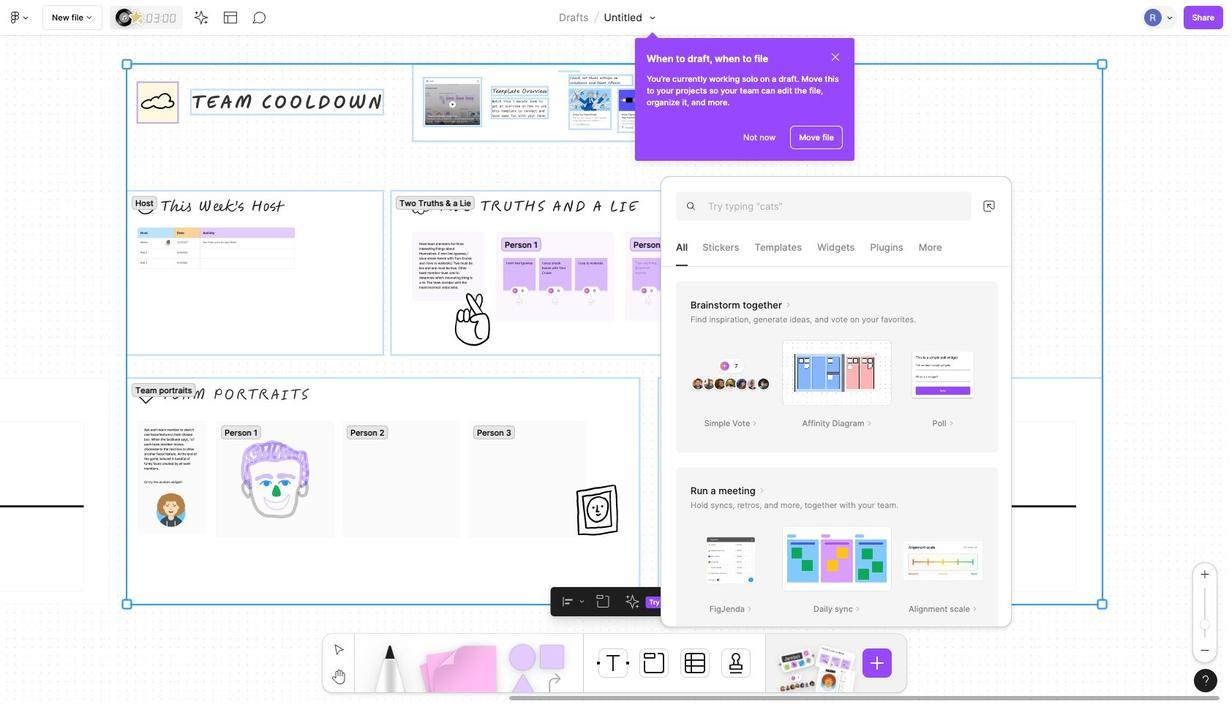 Task type: vqa. For each thing, say whether or not it's contained in the screenshot.
Team Cooldown image
no



Task type: describe. For each thing, give the bounding box(es) containing it.
view comments image
[[253, 10, 267, 25]]

File name text field
[[603, 8, 643, 27]]

Alignment field
[[551, 588, 589, 617]]

daily sync image
[[782, 526, 892, 592]]

affinity diagram image
[[782, 340, 892, 406]]

help image
[[1203, 676, 1209, 686]]

multiplayer tools image
[[1165, 0, 1177, 35]]

selection properties menu region
[[551, 588, 680, 617]]



Task type: locate. For each thing, give the bounding box(es) containing it.
Try typing "cats" text field
[[708, 198, 972, 215]]

main toolbar region
[[0, 0, 1230, 36]]

quick actions toolbar dropdown button field
[[618, 588, 680, 617]]



